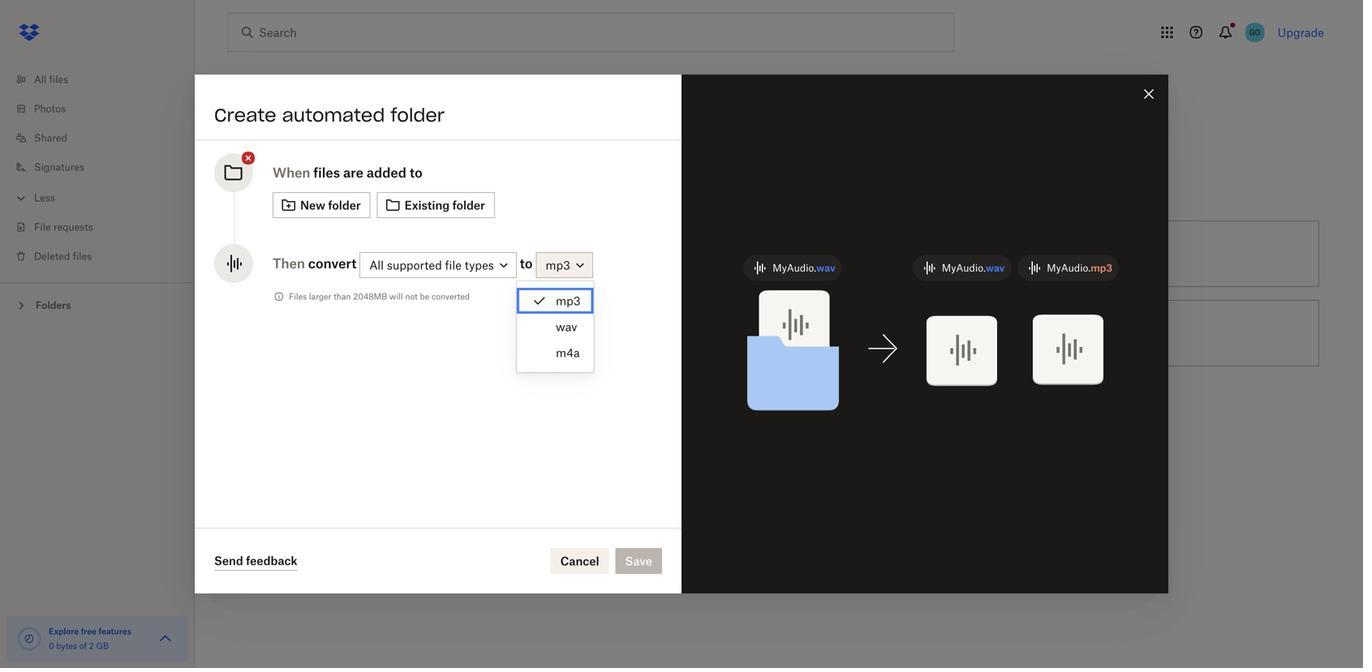 Task type: locate. For each thing, give the bounding box(es) containing it.
a
[[337, 247, 343, 261], [683, 247, 689, 261], [705, 327, 711, 340]]

format right file
[[734, 327, 770, 340]]

1 myaudio. from the left
[[773, 262, 816, 274]]

renames
[[741, 247, 787, 261]]

unzip files button
[[958, 294, 1326, 373]]

convert files to pdfs button
[[958, 214, 1326, 294]]

requests
[[53, 221, 93, 233]]

an inside "button"
[[337, 327, 350, 340]]

choose an image format to convert files to button
[[221, 294, 589, 373]]

myaudio.
[[773, 262, 816, 274], [942, 262, 986, 274], [1047, 262, 1091, 274]]

then
[[273, 256, 305, 271]]

format down not
[[389, 327, 425, 340]]

convert inside "button"
[[442, 327, 482, 340]]

convert down converted
[[442, 327, 482, 340]]

files
[[49, 73, 68, 86], [313, 165, 340, 181], [433, 247, 456, 261], [790, 247, 812, 261], [1076, 247, 1098, 261], [73, 250, 92, 263], [485, 327, 507, 340], [1065, 327, 1087, 340]]

mp3 down convert files to pdfs
[[1091, 262, 1113, 274]]

1 horizontal spatial convert
[[442, 327, 482, 340]]

create
[[214, 104, 276, 127]]

to
[[410, 165, 423, 181], [396, 247, 406, 261], [1101, 247, 1112, 261], [520, 256, 533, 271], [428, 327, 439, 340], [511, 327, 521, 340], [773, 327, 784, 340], [867, 327, 878, 340]]

convert
[[308, 256, 357, 271], [442, 327, 482, 340], [787, 327, 827, 340]]

choose left file
[[661, 327, 702, 340]]

add an automation main content
[[221, 117, 1363, 669]]

convert up than
[[308, 256, 357, 271]]

myaudio. wav
[[773, 262, 835, 274], [942, 262, 1005, 274]]

not
[[405, 292, 418, 302]]

1 horizontal spatial myaudio.
[[942, 262, 986, 274]]

0 horizontal spatial a
[[337, 247, 343, 261]]

upgrade link
[[1278, 26, 1324, 39]]

0 horizontal spatial convert
[[308, 256, 357, 271]]

files are added to
[[313, 165, 423, 181]]

upgrade
[[1278, 26, 1324, 39]]

a right the set
[[683, 247, 689, 261]]

1 format from the left
[[389, 327, 425, 340]]

shared
[[34, 132, 67, 144]]

convert left videos
[[787, 327, 827, 340]]

0 horizontal spatial myaudio. wav
[[773, 262, 835, 274]]

file
[[34, 221, 51, 233]]

deleted files
[[34, 250, 92, 263]]

an right add
[[258, 182, 275, 199]]

to left sort
[[396, 247, 406, 261]]

mp3 inside radio item
[[556, 294, 581, 308]]

mp3 up mp3 radio item
[[546, 258, 570, 272]]

a left category
[[337, 247, 343, 261]]

1 horizontal spatial format
[[734, 327, 770, 340]]

myaudio. mp3
[[1047, 262, 1113, 274]]

all files
[[34, 73, 68, 86]]

format for file
[[734, 327, 770, 340]]

choose inside "button"
[[293, 327, 334, 340]]

unzip
[[1030, 327, 1061, 340]]

2 horizontal spatial a
[[705, 327, 711, 340]]

mp3 down "mp3" popup button
[[556, 294, 581, 308]]

list
[[0, 55, 195, 282]]

2 horizontal spatial wav
[[986, 262, 1005, 274]]

an for choose
[[337, 327, 350, 340]]

1 vertical spatial an
[[337, 327, 350, 340]]

choose for choose an image format to convert files to
[[293, 327, 334, 340]]

rule
[[692, 247, 713, 261]]

format inside "button"
[[389, 327, 425, 340]]

image
[[353, 327, 386, 340]]

an
[[258, 182, 275, 199], [337, 327, 350, 340]]

all
[[34, 73, 46, 86]]

2 myaudio. from the left
[[942, 262, 986, 274]]

0 horizontal spatial an
[[258, 182, 275, 199]]

mp3
[[546, 258, 570, 272], [1091, 262, 1113, 274], [556, 294, 581, 308]]

convert for choose an image format to convert files to
[[442, 327, 482, 340]]

2 horizontal spatial convert
[[787, 327, 827, 340]]

a for category
[[337, 247, 343, 261]]

format
[[389, 327, 425, 340], [734, 327, 770, 340]]

1 horizontal spatial myaudio. wav
[[942, 262, 1005, 274]]

choose up larger
[[293, 247, 334, 261]]

choose an image format to convert files to
[[293, 327, 521, 340]]

quota usage element
[[16, 626, 42, 652]]

less image
[[13, 190, 29, 207]]

automated
[[282, 104, 385, 127]]

a left file
[[705, 327, 711, 340]]

0 vertical spatial an
[[258, 182, 275, 199]]

2 format from the left
[[734, 327, 770, 340]]

signatures link
[[13, 153, 195, 182]]

choose down larger
[[293, 327, 334, 340]]

file requests
[[34, 221, 93, 233]]

convert files to pdfs
[[1030, 247, 1143, 261]]

added
[[367, 165, 407, 181]]

a for file
[[705, 327, 711, 340]]

set a rule that renames files
[[661, 247, 812, 261]]

dropbox image
[[13, 16, 45, 49]]

convert inside button
[[787, 327, 827, 340]]

set a rule that renames files button
[[589, 214, 958, 294]]

an left image
[[337, 327, 350, 340]]

choose a category to sort files by button
[[221, 214, 589, 294]]

bytes
[[56, 641, 77, 652]]

2 horizontal spatial myaudio.
[[1047, 262, 1091, 274]]

converted
[[432, 292, 470, 302]]

format inside button
[[734, 327, 770, 340]]

3 myaudio. from the left
[[1047, 262, 1091, 274]]

0 horizontal spatial format
[[389, 327, 425, 340]]

1 horizontal spatial a
[[683, 247, 689, 261]]

choose
[[293, 247, 334, 261], [293, 327, 334, 340], [661, 327, 702, 340]]

1 horizontal spatial an
[[337, 327, 350, 340]]

free
[[81, 627, 97, 637]]

wav
[[816, 262, 835, 274], [986, 262, 1005, 274], [556, 320, 577, 334]]

to right added
[[410, 165, 423, 181]]

mp3 radio item
[[517, 288, 594, 314]]

file requests link
[[13, 213, 195, 242]]

0
[[49, 641, 54, 652]]

0 horizontal spatial myaudio.
[[773, 262, 816, 274]]



Task type: vqa. For each thing, say whether or not it's contained in the screenshot.
automation
yes



Task type: describe. For each thing, give the bounding box(es) containing it.
2048mb
[[353, 292, 387, 302]]

deleted files link
[[13, 242, 195, 271]]

convert inside create automated folder dialog
[[308, 256, 357, 271]]

0 horizontal spatial wav
[[556, 320, 577, 334]]

1 horizontal spatial wav
[[816, 262, 835, 274]]

than
[[334, 292, 351, 302]]

to left "mp3" popup button
[[520, 256, 533, 271]]

files
[[289, 292, 307, 302]]

an for add
[[258, 182, 275, 199]]

folders button
[[0, 293, 195, 317]]

mp3 inside popup button
[[546, 258, 570, 272]]

list containing all files
[[0, 55, 195, 282]]

of
[[79, 641, 87, 652]]

a for rule
[[683, 247, 689, 261]]

create automated folder
[[214, 104, 445, 127]]

features
[[99, 627, 131, 637]]

create automated folder dialog
[[195, 75, 1168, 594]]

choose a file format to convert videos to
[[661, 327, 878, 340]]

folder
[[391, 104, 445, 127]]

to down be
[[428, 327, 439, 340]]

convert for choose a file format to convert videos to
[[787, 327, 827, 340]]

convert
[[1030, 247, 1073, 261]]

videos
[[830, 327, 864, 340]]

2 myaudio. wav from the left
[[942, 262, 1005, 274]]

larger
[[309, 292, 331, 302]]

file
[[714, 327, 731, 340]]

category
[[346, 247, 392, 261]]

m4a
[[556, 346, 580, 360]]

that
[[716, 247, 738, 261]]

to left pdfs
[[1101, 247, 1112, 261]]

to right file
[[773, 327, 784, 340]]

add
[[227, 182, 253, 199]]

files inside create automated folder dialog
[[313, 165, 340, 181]]

will
[[390, 292, 403, 302]]

2
[[89, 641, 94, 652]]

less
[[34, 192, 55, 204]]

shared link
[[13, 123, 195, 153]]

1 myaudio. wav from the left
[[773, 262, 835, 274]]

sort
[[409, 247, 430, 261]]

folders
[[36, 299, 71, 312]]

choose for choose a file format to convert videos to
[[661, 327, 702, 340]]

explore free features 0 bytes of 2 gb
[[49, 627, 131, 652]]

are
[[343, 165, 364, 181]]

explore
[[49, 627, 79, 637]]

set
[[661, 247, 680, 261]]

then convert
[[273, 256, 357, 271]]

when
[[273, 165, 310, 181]]

signatures
[[34, 161, 84, 173]]

choose a file format to convert videos to button
[[589, 294, 958, 373]]

mp3 button
[[536, 252, 593, 278]]

by
[[459, 247, 472, 261]]

photos link
[[13, 94, 195, 123]]

automation
[[279, 182, 357, 199]]

format for image
[[389, 327, 425, 340]]

all files link
[[13, 65, 195, 94]]

choose a category to sort files by
[[293, 247, 472, 261]]

add an automation
[[227, 182, 357, 199]]

be
[[420, 292, 429, 302]]

to right videos
[[867, 327, 878, 340]]

gb
[[96, 641, 109, 652]]

pdfs
[[1115, 247, 1143, 261]]

photos
[[34, 103, 66, 115]]

choose for choose a category to sort files by
[[293, 247, 334, 261]]

to down mp3 radio item
[[511, 327, 521, 340]]

deleted
[[34, 250, 70, 263]]

files larger than 2048mb will not be converted
[[289, 292, 470, 302]]

unzip files
[[1030, 327, 1087, 340]]



